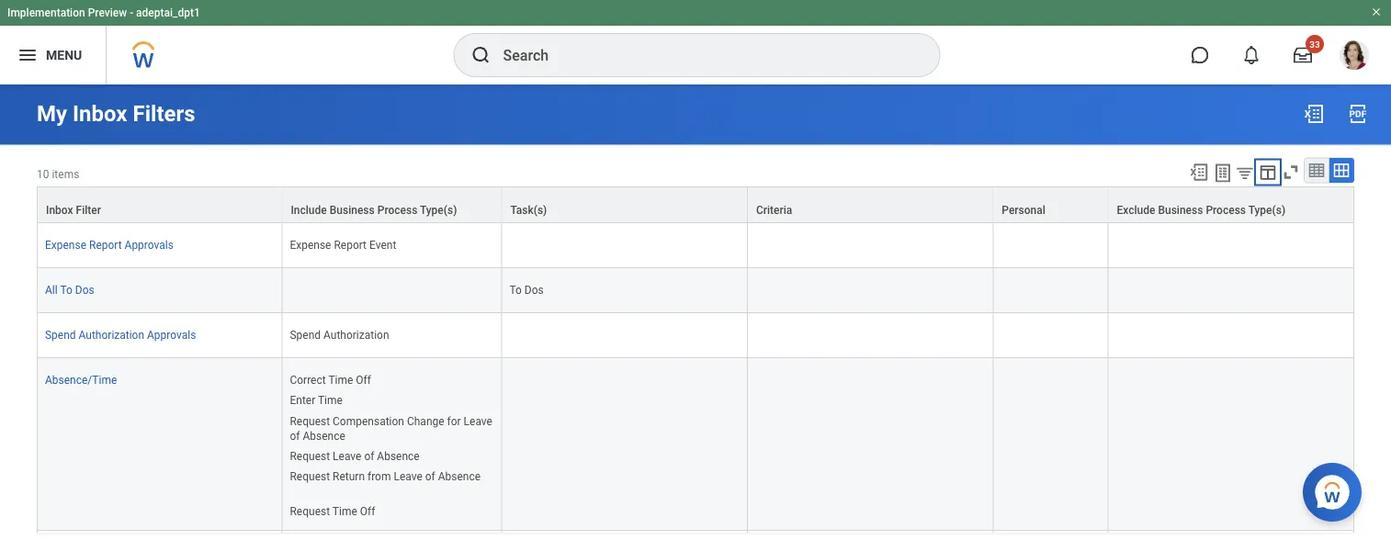 Task type: vqa. For each thing, say whether or not it's contained in the screenshot.
1st the from the left
no



Task type: locate. For each thing, give the bounding box(es) containing it.
1 horizontal spatial of
[[364, 449, 374, 462]]

0 horizontal spatial of
[[290, 429, 300, 442]]

0 vertical spatial time
[[328, 374, 353, 386]]

report inside "element"
[[334, 238, 367, 251]]

of up the from
[[364, 449, 374, 462]]

all to dos
[[45, 284, 94, 296]]

process for exclude business process type(s)
[[1206, 204, 1246, 216]]

spend for spend authorization approvals
[[45, 329, 76, 341]]

1 horizontal spatial process
[[1206, 204, 1246, 216]]

2 authorization from the left
[[323, 329, 389, 341]]

time down correct time off
[[318, 394, 343, 407]]

1 spend from the left
[[45, 329, 76, 341]]

absence down 'for'
[[438, 470, 481, 482]]

leave right 'for'
[[464, 414, 492, 427]]

process
[[377, 204, 417, 216], [1206, 204, 1246, 216]]

my inbox filters
[[37, 101, 195, 127]]

1 business from the left
[[330, 204, 375, 216]]

0 horizontal spatial report
[[89, 238, 122, 251]]

0 vertical spatial of
[[290, 429, 300, 442]]

inbox
[[73, 101, 127, 127], [46, 204, 73, 216]]

spend authorization element
[[290, 325, 389, 341]]

33
[[1309, 39, 1320, 50]]

1 vertical spatial export to excel image
[[1189, 162, 1209, 182]]

time for correct
[[328, 374, 353, 386]]

1 vertical spatial approvals
[[147, 329, 196, 341]]

1 expense from the left
[[45, 238, 86, 251]]

1 horizontal spatial to
[[509, 284, 522, 296]]

criteria
[[756, 204, 792, 216]]

authorization up absence/time link
[[79, 329, 144, 341]]

process up event at the left
[[377, 204, 417, 216]]

cell
[[502, 223, 748, 268], [748, 223, 993, 268], [993, 223, 1109, 268], [1109, 223, 1354, 268], [282, 268, 502, 313], [748, 268, 993, 313], [993, 268, 1109, 313], [1109, 268, 1354, 313], [502, 313, 748, 358], [748, 313, 993, 358], [993, 313, 1109, 358], [1109, 313, 1354, 358], [502, 358, 748, 530], [748, 358, 993, 530], [993, 358, 1109, 530], [1109, 358, 1354, 530], [37, 530, 282, 551], [282, 530, 502, 551], [502, 530, 748, 551], [748, 530, 993, 551], [993, 530, 1109, 551], [1109, 530, 1354, 551]]

process down export to worksheets image
[[1206, 204, 1246, 216]]

3 request from the top
[[290, 470, 330, 482]]

1 authorization from the left
[[79, 329, 144, 341]]

compensation
[[333, 414, 404, 427]]

off up compensation
[[356, 374, 371, 386]]

expense down include
[[290, 238, 331, 251]]

export to excel image left view printable version (pdf) icon
[[1303, 103, 1325, 125]]

include business process type(s)
[[291, 204, 457, 216]]

to
[[60, 284, 72, 296], [509, 284, 522, 296]]

2 horizontal spatial leave
[[464, 414, 492, 427]]

report
[[89, 238, 122, 251], [334, 238, 367, 251]]

business right exclude at right top
[[1158, 204, 1203, 216]]

of
[[290, 429, 300, 442], [364, 449, 374, 462], [425, 470, 435, 482]]

request time off element
[[290, 501, 375, 517]]

correct time off element
[[290, 370, 371, 386]]

absence up request return from leave of absence element
[[377, 449, 420, 462]]

spend inside "link"
[[45, 329, 76, 341]]

authorization up correct time off element
[[323, 329, 389, 341]]

6 row from the top
[[37, 530, 1354, 551]]

1 horizontal spatial export to excel image
[[1303, 103, 1325, 125]]

include business process type(s) button
[[282, 187, 501, 222]]

time
[[328, 374, 353, 386], [318, 394, 343, 407], [332, 505, 357, 517]]

business up expense report event "element"
[[330, 204, 375, 216]]

authorization
[[79, 329, 144, 341], [323, 329, 389, 341]]

2 vertical spatial absence
[[438, 470, 481, 482]]

0 horizontal spatial to
[[60, 284, 72, 296]]

4 request from the top
[[290, 505, 330, 517]]

time for enter
[[318, 394, 343, 407]]

1 vertical spatial off
[[360, 505, 375, 517]]

2 process from the left
[[1206, 204, 1246, 216]]

0 vertical spatial approvals
[[125, 238, 174, 251]]

expense for expense report approvals
[[45, 238, 86, 251]]

off down the from
[[360, 505, 375, 517]]

personal
[[1002, 204, 1045, 216]]

spend down all
[[45, 329, 76, 341]]

business for exclude
[[1158, 204, 1203, 216]]

5 row from the top
[[37, 358, 1354, 530]]

process for include business process type(s)
[[377, 204, 417, 216]]

type(s) inside 'popup button'
[[1248, 204, 1285, 216]]

click to view/edit grid preferences image
[[1258, 162, 1278, 182]]

1 row from the top
[[37, 186, 1354, 223]]

close environment banner image
[[1371, 6, 1382, 17]]

include
[[291, 204, 327, 216]]

items
[[52, 168, 79, 181]]

enter time
[[290, 394, 343, 407]]

enter
[[290, 394, 315, 407]]

0 vertical spatial leave
[[464, 414, 492, 427]]

authorization for spend authorization approvals
[[79, 329, 144, 341]]

exclude
[[1117, 204, 1155, 216]]

expense
[[45, 238, 86, 251], [290, 238, 331, 251]]

1 report from the left
[[89, 238, 122, 251]]

0 horizontal spatial spend
[[45, 329, 76, 341]]

1 horizontal spatial dos
[[524, 284, 544, 296]]

spend authorization approvals link
[[45, 325, 196, 341]]

4 row from the top
[[37, 313, 1354, 358]]

business inside 'popup button'
[[1158, 204, 1203, 216]]

personal button
[[993, 187, 1108, 222]]

menu
[[46, 47, 82, 63]]

fullscreen image
[[1281, 162, 1301, 182]]

1 horizontal spatial type(s)
[[1248, 204, 1285, 216]]

0 horizontal spatial absence
[[303, 429, 345, 442]]

all
[[45, 284, 58, 296]]

1 vertical spatial inbox
[[46, 204, 73, 216]]

expense inside "element"
[[290, 238, 331, 251]]

0 horizontal spatial business
[[330, 204, 375, 216]]

1 horizontal spatial leave
[[394, 470, 422, 482]]

1 horizontal spatial business
[[1158, 204, 1203, 216]]

type(s) down click to view/edit grid preferences image
[[1248, 204, 1285, 216]]

to right all
[[60, 284, 72, 296]]

0 horizontal spatial export to excel image
[[1189, 162, 1209, 182]]

business inside popup button
[[330, 204, 375, 216]]

2 report from the left
[[334, 238, 367, 251]]

1 process from the left
[[377, 204, 417, 216]]

report left event at the left
[[334, 238, 367, 251]]

3 row from the top
[[37, 268, 1354, 313]]

request compensation change for leave of absence element
[[290, 411, 492, 442]]

1 vertical spatial leave
[[333, 449, 361, 462]]

exclude business process type(s)
[[1117, 204, 1285, 216]]

row containing absence/time
[[37, 358, 1354, 530]]

process inside 'popup button'
[[1206, 204, 1246, 216]]

toolbar
[[1181, 158, 1354, 186]]

to dos
[[509, 284, 544, 296]]

authorization for spend authorization
[[323, 329, 389, 341]]

expense report approvals
[[45, 238, 174, 251]]

type(s) inside popup button
[[420, 204, 457, 216]]

2 type(s) from the left
[[1248, 204, 1285, 216]]

criteria button
[[748, 187, 993, 222]]

time up enter time element
[[328, 374, 353, 386]]

spend authorization
[[290, 329, 389, 341]]

leave right the from
[[394, 470, 422, 482]]

2 request from the top
[[290, 449, 330, 462]]

implementation
[[7, 6, 85, 19]]

1 vertical spatial time
[[318, 394, 343, 407]]

request for request leave of absence
[[290, 449, 330, 462]]

report for event
[[334, 238, 367, 251]]

approvals inside "link"
[[147, 329, 196, 341]]

1 request from the top
[[290, 414, 330, 427]]

1 horizontal spatial spend
[[290, 329, 321, 341]]

2 expense from the left
[[290, 238, 331, 251]]

1 horizontal spatial expense
[[290, 238, 331, 251]]

spend up correct at left
[[290, 329, 321, 341]]

type(s)
[[420, 204, 457, 216], [1248, 204, 1285, 216]]

type(s) for exclude business process type(s)
[[1248, 204, 1285, 216]]

expense report event
[[290, 238, 396, 251]]

request inside request compensation change for leave of absence
[[290, 414, 330, 427]]

0 vertical spatial off
[[356, 374, 371, 386]]

of down enter
[[290, 429, 300, 442]]

0 vertical spatial inbox
[[73, 101, 127, 127]]

process inside popup button
[[377, 204, 417, 216]]

spend
[[45, 329, 76, 341], [290, 329, 321, 341]]

correct time off
[[290, 374, 371, 386]]

type(s) left task(s)
[[420, 204, 457, 216]]

inbox left filter
[[46, 204, 73, 216]]

inbox right my
[[73, 101, 127, 127]]

export to worksheets image
[[1212, 162, 1234, 184]]

0 horizontal spatial expense
[[45, 238, 86, 251]]

off
[[356, 374, 371, 386], [360, 505, 375, 517]]

0 horizontal spatial process
[[377, 204, 417, 216]]

business
[[330, 204, 375, 216], [1158, 204, 1203, 216]]

export to excel image left export to worksheets image
[[1189, 162, 1209, 182]]

of right the from
[[425, 470, 435, 482]]

leave
[[464, 414, 492, 427], [333, 449, 361, 462], [394, 470, 422, 482]]

request for request time off
[[290, 505, 330, 517]]

2 spend from the left
[[290, 329, 321, 341]]

0 horizontal spatial type(s)
[[420, 204, 457, 216]]

authorization inside "link"
[[79, 329, 144, 341]]

export to excel image for my inbox filters
[[1303, 103, 1325, 125]]

2 to from the left
[[509, 284, 522, 296]]

absence
[[303, 429, 345, 442], [377, 449, 420, 462], [438, 470, 481, 482]]

absence/time link
[[45, 370, 117, 386]]

business for include
[[330, 204, 375, 216]]

2 vertical spatial of
[[425, 470, 435, 482]]

export to excel image
[[1303, 103, 1325, 125], [1189, 162, 1209, 182]]

0 horizontal spatial leave
[[333, 449, 361, 462]]

1 horizontal spatial authorization
[[323, 329, 389, 341]]

leave up 'return'
[[333, 449, 361, 462]]

absence up request leave of absence element
[[303, 429, 345, 442]]

report down filter
[[89, 238, 122, 251]]

expense for expense report event
[[290, 238, 331, 251]]

2 row from the top
[[37, 223, 1354, 268]]

row
[[37, 186, 1354, 223], [37, 223, 1354, 268], [37, 268, 1354, 313], [37, 313, 1354, 358], [37, 358, 1354, 530], [37, 530, 1354, 551]]

inbox large image
[[1294, 46, 1312, 64]]

to down task(s)
[[509, 284, 522, 296]]

0 vertical spatial absence
[[303, 429, 345, 442]]

filter
[[76, 204, 101, 216]]

dos
[[75, 284, 94, 296], [524, 284, 544, 296]]

time down 'return'
[[332, 505, 357, 517]]

approvals
[[125, 238, 174, 251], [147, 329, 196, 341]]

2 horizontal spatial absence
[[438, 470, 481, 482]]

1 horizontal spatial absence
[[377, 449, 420, 462]]

inbox filter
[[46, 204, 101, 216]]

menu banner
[[0, 0, 1391, 85]]

0 horizontal spatial authorization
[[79, 329, 144, 341]]

dos right all
[[75, 284, 94, 296]]

0 horizontal spatial dos
[[75, 284, 94, 296]]

task(s)
[[510, 204, 547, 216]]

0 vertical spatial export to excel image
[[1303, 103, 1325, 125]]

2 horizontal spatial of
[[425, 470, 435, 482]]

2 business from the left
[[1158, 204, 1203, 216]]

2 vertical spatial time
[[332, 505, 357, 517]]

1 type(s) from the left
[[420, 204, 457, 216]]

1 horizontal spatial report
[[334, 238, 367, 251]]

dos down task(s)
[[524, 284, 544, 296]]

2 vertical spatial leave
[[394, 470, 422, 482]]

expense down inbox filter
[[45, 238, 86, 251]]

to dos element
[[509, 280, 544, 296]]

request
[[290, 414, 330, 427], [290, 449, 330, 462], [290, 470, 330, 482], [290, 505, 330, 517]]



Task type: describe. For each thing, give the bounding box(es) containing it.
request for request return from leave of absence
[[290, 470, 330, 482]]

request time off
[[290, 505, 375, 517]]

request compensation change for leave of absence
[[290, 414, 492, 442]]

items selected list
[[290, 370, 494, 518]]

33 button
[[1283, 35, 1324, 75]]

request return from leave of absence
[[290, 470, 481, 482]]

expense report event element
[[290, 235, 396, 251]]

inbox inside popup button
[[46, 204, 73, 216]]

off for request time off
[[360, 505, 375, 517]]

10
[[37, 168, 49, 181]]

adeptai_dpt1
[[136, 6, 200, 19]]

type(s) for include business process type(s)
[[420, 204, 457, 216]]

search image
[[470, 44, 492, 66]]

1 vertical spatial absence
[[377, 449, 420, 462]]

time for request
[[332, 505, 357, 517]]

menu button
[[0, 26, 106, 85]]

preview
[[88, 6, 127, 19]]

change
[[407, 414, 444, 427]]

absence inside request compensation change for leave of absence
[[303, 429, 345, 442]]

10 items
[[37, 168, 79, 181]]

expand table image
[[1332, 161, 1351, 180]]

enter time element
[[290, 390, 343, 407]]

all to dos link
[[45, 280, 94, 296]]

2 dos from the left
[[524, 284, 544, 296]]

request leave of absence element
[[290, 446, 420, 462]]

row containing expense report approvals
[[37, 223, 1354, 268]]

request for request compensation change for leave of absence
[[290, 414, 330, 427]]

filters
[[133, 101, 195, 127]]

absence/time
[[45, 374, 117, 386]]

view printable version (pdf) image
[[1347, 103, 1369, 125]]

1 dos from the left
[[75, 284, 94, 296]]

task(s) button
[[502, 187, 747, 222]]

export to excel image for 10 items
[[1189, 162, 1209, 182]]

event
[[369, 238, 396, 251]]

notifications large image
[[1242, 46, 1261, 64]]

request leave of absence
[[290, 449, 420, 462]]

1 to from the left
[[60, 284, 72, 296]]

off for correct time off
[[356, 374, 371, 386]]

for
[[447, 414, 461, 427]]

my
[[37, 101, 67, 127]]

row containing spend authorization approvals
[[37, 313, 1354, 358]]

select to filter grid data image
[[1235, 163, 1255, 182]]

Search Workday  search field
[[503, 35, 902, 75]]

implementation preview -   adeptai_dpt1
[[7, 6, 200, 19]]

1 vertical spatial of
[[364, 449, 374, 462]]

row containing inbox filter
[[37, 186, 1354, 223]]

approvals for expense report approvals
[[125, 238, 174, 251]]

return
[[333, 470, 365, 482]]

leave inside request compensation change for leave of absence
[[464, 414, 492, 427]]

spend authorization approvals
[[45, 329, 196, 341]]

toolbar inside 'my inbox filters' main content
[[1181, 158, 1354, 186]]

my inbox filters main content
[[0, 85, 1391, 551]]

justify image
[[17, 44, 39, 66]]

spend for spend authorization
[[290, 329, 321, 341]]

from
[[367, 470, 391, 482]]

-
[[130, 6, 133, 19]]

row containing all to dos
[[37, 268, 1354, 313]]

table image
[[1307, 161, 1326, 180]]

expense report approvals link
[[45, 235, 174, 251]]

report for approvals
[[89, 238, 122, 251]]

exclude business process type(s) button
[[1109, 187, 1353, 222]]

approvals for spend authorization approvals
[[147, 329, 196, 341]]

request return from leave of absence element
[[290, 466, 481, 482]]

profile logan mcneil image
[[1340, 40, 1369, 74]]

correct
[[290, 374, 326, 386]]

inbox filter button
[[38, 187, 282, 222]]

of inside request compensation change for leave of absence
[[290, 429, 300, 442]]



